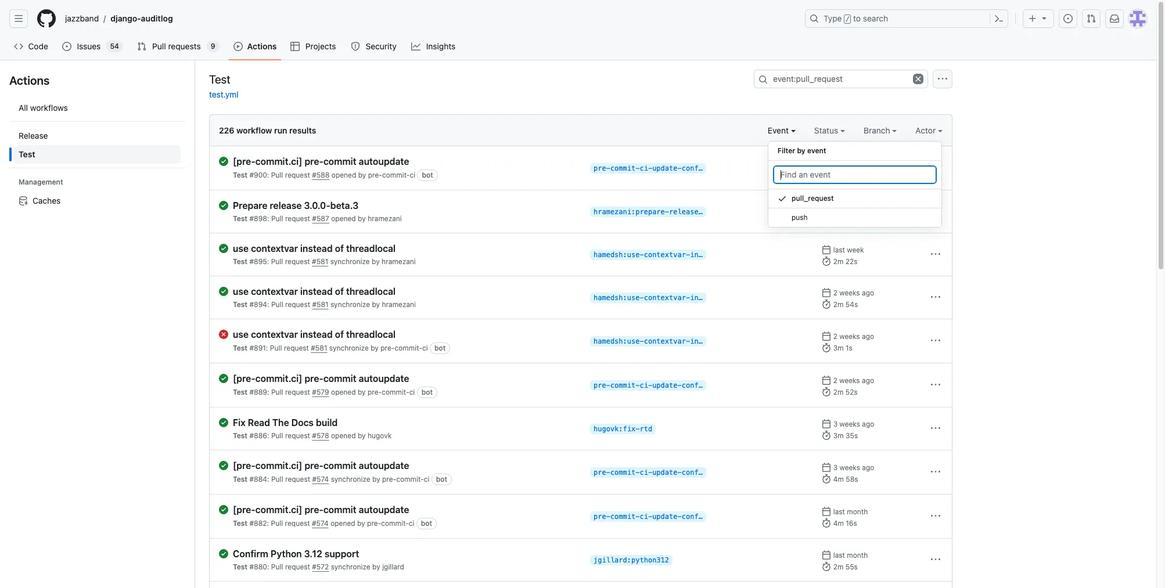Task type: describe. For each thing, give the bounding box(es) containing it.
instead for use contextvar instead of threadlocal test #895: pull request #581 synchronize             by hramezani
[[300, 243, 333, 254]]

pull_request
[[791, 194, 834, 203]]

calendar image for 3m 1s
[[822, 332, 831, 341]]

commit for #900:
[[323, 156, 356, 167]]

1 show options image from the top
[[931, 163, 940, 172]]

issue opened image for git pull request image
[[1063, 14, 1073, 23]]

3 weeks ago for fix read the docs build
[[833, 420, 874, 429]]

autoupdate for pull request #588 opened             by pre-commit-ci
[[359, 156, 409, 167]]

hamedsh:use-contextvar-instead-of-threadvars link for use contextvar instead of threadlocal test #895: pull request #581 synchronize             by hramezani
[[590, 250, 778, 260]]

pre-commit-ci-update-config link for 3 days ago
[[590, 163, 707, 174]]

pre-commit-ci link for pull request #574 synchronize             by pre-commit-ci
[[382, 475, 429, 484]]

table image
[[291, 42, 300, 51]]

request inside fix read the docs build test #886: pull request #578 opened             by hugovk
[[285, 432, 310, 440]]

days for [pre-commit.ci] pre-commit autoupdate
[[840, 159, 855, 168]]

6 show options image from the top
[[931, 512, 940, 521]]

226 workflow run results
[[219, 125, 316, 135]]

request up python
[[285, 519, 310, 528]]

calendar image for 4m 16s
[[822, 507, 831, 516]]

all
[[19, 103, 28, 113]]

test left #900:
[[233, 171, 247, 179]]

completed successfully image for confirm python 3.12 support
[[219, 549, 228, 559]]

2m for use contextvar instead of threadlocal test #894: pull request #581 synchronize             by hramezani
[[833, 300, 843, 309]]

python
[[271, 549, 302, 559]]

status button
[[814, 124, 845, 136]]

4m for 4m 16s
[[833, 519, 844, 528]]

code
[[28, 41, 48, 51]]

hamedsh:use-contextvar-instead-of-threadvars for use contextvar instead of threadlocal test #895: pull request #581 synchronize             by hramezani
[[594, 251, 778, 259]]

pull inside confirm python 3.12 support test #880: pull request #572 synchronize             by jgillard
[[271, 563, 283, 571]]

hramezani link for use contextvar instead of threadlocal test #895: pull request #581 synchronize             by hramezani
[[382, 257, 416, 266]]

ago for 4m 58s
[[862, 463, 874, 472]]

opened for #588
[[332, 171, 356, 179]]

3m for use contextvar instead of threadlocal
[[833, 344, 844, 353]]

prepare release 3.0.0-beta.3 link
[[233, 200, 581, 211]]

2 calendar image from the top
[[822, 202, 831, 211]]

[pre-commit.ci] pre-commit autoupdate for test #900:
[[233, 156, 409, 167]]

by inside prepare release 3.0.0-beta.3 test #898: pull request #587 opened             by hramezani
[[358, 214, 366, 223]]

instead- for use contextvar instead of threadlocal test #895: pull request #581 synchronize             by hramezani
[[690, 251, 724, 259]]

docs
[[291, 418, 314, 428]]

confirm python 3.12 support test #880: pull request #572 synchronize             by jgillard
[[233, 549, 404, 571]]

by inside use contextvar instead of threadlocal test #895: pull request #581 synchronize             by hramezani
[[372, 257, 380, 266]]

pull request #574 synchronize             by pre-commit-ci
[[271, 475, 429, 484]]

actor
[[915, 125, 938, 135]]

3 use contextvar instead of threadlocal link from the top
[[233, 329, 581, 340]]

1 2 weeks ago from the top
[[833, 289, 874, 297]]

pre-commit-ci-update-config link for 3 weeks ago
[[590, 468, 707, 478]]

#579
[[312, 388, 329, 397]]

3m 35s
[[833, 432, 858, 440]]

3.12
[[304, 549, 322, 559]]

pull request #581 synchronize             by pre-commit-ci
[[270, 344, 428, 353]]

weeks for 54s
[[839, 289, 860, 297]]

fix read the docs build link
[[233, 417, 581, 429]]

3 hamedsh:use-contextvar-instead-of-threadvars link from the top
[[590, 336, 778, 347]]

autoupdate for pull request #574 synchronize             by pre-commit-ci
[[359, 461, 409, 471]]

request down use contextvar instead of threadlocal
[[284, 344, 309, 353]]

use contextvar instead of threadlocal test #895: pull request #581 synchronize             by hramezani
[[233, 243, 416, 266]]

triangle down image
[[1040, 13, 1049, 23]]

3 contextvar- from the top
[[644, 337, 690, 346]]

release-
[[669, 208, 703, 216]]

opened inside prepare release 3.0.0-beta.3 test #898: pull request #587 opened             by hramezani
[[331, 214, 356, 223]]

test.yml
[[209, 89, 238, 99]]

requests
[[168, 41, 201, 51]]

#880:
[[249, 563, 269, 571]]

filter
[[778, 146, 795, 155]]

bot for pull request #574 synchronize             by pre-commit-ci
[[436, 475, 447, 484]]

beta.3
[[330, 200, 358, 211]]

filter workflows element
[[14, 127, 181, 164]]

run duration image for 4m 16s
[[822, 519, 831, 528]]

show options image for prepare release 3.0.0-beta.3 test #898: pull request #587 opened             by hramezani
[[931, 207, 940, 216]]

command palette image
[[994, 14, 1004, 23]]

1 2 from the top
[[833, 289, 837, 297]]

52s
[[845, 388, 858, 397]]

show options image for fix read the docs build test #886: pull request #578 opened             by hugovk
[[931, 424, 940, 433]]

test inside prepare release 3.0.0-beta.3 test #898: pull request #587 opened             by hramezani
[[233, 214, 247, 223]]

pre-commit-ci link for pull request #588 opened             by pre-commit-ci
[[368, 171, 415, 179]]

#574 link for synchronize             by
[[312, 475, 329, 484]]

issues
[[77, 41, 101, 51]]

filter by event
[[778, 146, 826, 155]]

show options image for 2m 52s
[[931, 380, 940, 390]]

#572 link
[[312, 563, 329, 571]]

threadlocal for use contextvar instead of threadlocal test #894: pull request #581 synchronize             by hramezani
[[346, 286, 396, 297]]

2m 22s
[[833, 257, 858, 266]]

caches
[[33, 196, 61, 206]]

git pull request image
[[1087, 14, 1096, 23]]

insights link
[[407, 38, 461, 55]]

use for use contextvar instead of threadlocal test #894: pull request #581 synchronize             by hramezani
[[233, 286, 249, 297]]

rtd
[[640, 425, 652, 433]]

3-
[[703, 208, 711, 216]]

#884:
[[249, 475, 269, 484]]

pull requests
[[152, 41, 201, 51]]

#894:
[[249, 300, 269, 309]]

request inside confirm python 3.12 support test #880: pull request #572 synchronize             by jgillard
[[285, 563, 310, 571]]

all workflows
[[19, 103, 68, 113]]

hamedsh:use- for use contextvar instead of threadlocal test #895: pull request #581 synchronize             by hramezani
[[594, 251, 644, 259]]

completed successfully image for #889:
[[219, 374, 228, 383]]

54
[[110, 42, 119, 51]]

release
[[19, 131, 48, 141]]

use for use contextvar instead of threadlocal
[[233, 329, 249, 340]]

show options image for use contextvar instead of threadlocal test #895: pull request #581 synchronize             by hramezani
[[931, 250, 940, 259]]

event button
[[768, 124, 796, 136]]

pull right #884:
[[271, 475, 283, 484]]

54s
[[845, 300, 858, 309]]

3.0.0-
[[304, 200, 330, 211]]

2 vertical spatial #581
[[311, 344, 327, 353]]

[pre-commit.ci] pre-commit autoupdate for test #884:
[[233, 461, 409, 471]]

3 days ago for prepare release 3.0.0-beta.3
[[833, 203, 869, 211]]

2 3 from the top
[[833, 203, 838, 211]]

update- for 2 weeks ago
[[652, 382, 682, 390]]

#587
[[312, 214, 329, 223]]

test inside test link
[[19, 149, 35, 159]]

3 of- from the top
[[724, 337, 736, 346]]

2m 55s
[[833, 563, 858, 571]]

synchronize inside use contextvar instead of threadlocal test #894: pull request #581 synchronize             by hramezani
[[330, 300, 370, 309]]

3 for 3m 55s
[[833, 159, 838, 168]]

of- for use contextvar instead of threadlocal test #895: pull request #581 synchronize             by hramezani
[[724, 251, 736, 259]]

test left #882:
[[233, 519, 247, 528]]

#578 link
[[312, 432, 329, 440]]

month for confirm python 3.12 support
[[847, 551, 868, 560]]

pull inside use contextvar instead of threadlocal test #895: pull request #581 synchronize             by hramezani
[[271, 257, 283, 266]]

fix read the docs build test #886: pull request #578 opened             by hugovk
[[233, 418, 392, 440]]

plus image
[[1028, 14, 1037, 23]]

ci for pull request #579 opened             by pre-commit-ci
[[409, 388, 415, 397]]

calendar image for 3m 55s
[[822, 159, 831, 168]]

#898:
[[249, 214, 269, 223]]

request inside use contextvar instead of threadlocal test #895: pull request #581 synchronize             by hramezani
[[285, 257, 310, 266]]

completed successfully image for fix read the docs build
[[219, 418, 228, 427]]

hramezani:prepare-release-3-beta3
[[594, 208, 732, 216]]

completed successfully image for use contextvar instead of threadlocal
[[219, 287, 228, 296]]

django-
[[111, 13, 141, 23]]

commit.ci] for pull request #574 synchronize             by pre-commit-ci
[[255, 461, 302, 471]]

run duration image for 3m 35s
[[822, 431, 831, 440]]

hugovk
[[368, 432, 392, 440]]

4 2m from the top
[[833, 388, 843, 397]]

2 last from the top
[[833, 508, 845, 516]]

show workflow options image
[[938, 74, 947, 84]]

check image
[[778, 194, 787, 203]]

weeks for 35s
[[840, 420, 860, 429]]

2m for confirm python 3.12 support test #880: pull request #572 synchronize             by jgillard
[[833, 563, 843, 571]]

calendar image for 2m 22s
[[822, 245, 831, 254]]

by inside use contextvar instead of threadlocal test #894: pull request #581 synchronize             by hramezani
[[372, 300, 380, 309]]

actor button
[[915, 124, 943, 136]]

commit for #884:
[[323, 461, 356, 471]]

jgillard link
[[382, 563, 404, 571]]

last week
[[833, 246, 864, 254]]

synchronize down use contextvar instead of threadlocal
[[329, 344, 369, 353]]

git pull request image
[[137, 42, 146, 51]]

hramezani for use contextvar instead of threadlocal test #895: pull request #581 synchronize             by hramezani
[[382, 257, 416, 266]]

support
[[325, 549, 359, 559]]

run duration image for 3m
[[822, 343, 831, 353]]

[pre- for #884:
[[233, 461, 255, 471]]

pull request #579 opened             by pre-commit-ci
[[271, 388, 415, 397]]

synchronize inside confirm python 3.12 support test #880: pull request #572 synchronize             by jgillard
[[331, 563, 370, 571]]

hramezani link for use contextvar instead of threadlocal test #894: pull request #581 synchronize             by hramezani
[[382, 300, 416, 309]]

9
[[211, 42, 215, 51]]

pull right #889:
[[271, 388, 283, 397]]

pull right git pull request icon
[[152, 41, 166, 51]]

test left #889:
[[233, 388, 247, 397]]

fix
[[233, 418, 246, 428]]

days for prepare release 3.0.0-beta.3
[[840, 203, 855, 211]]

push
[[791, 213, 808, 222]]

menu containing filter by event
[[768, 136, 942, 237]]

bot for pull request #588 opened             by pre-commit-ci
[[422, 171, 433, 179]]

16s
[[846, 519, 857, 528]]

all workflows link
[[14, 99, 181, 117]]

/ for jazzband
[[103, 14, 106, 24]]

#891:
[[249, 344, 268, 353]]

instead- for use contextvar instead of threadlocal test #894: pull request #581 synchronize             by hramezani
[[690, 294, 724, 302]]

22s
[[845, 257, 858, 266]]

graph image
[[411, 42, 421, 51]]

search image
[[758, 75, 768, 84]]

jazzband / django-auditlog
[[65, 13, 173, 24]]

confirm
[[233, 549, 268, 559]]

month for [pre-commit.ci] pre-commit autoupdate
[[847, 508, 868, 516]]

last month for [pre-commit.ci] pre-commit autoupdate
[[833, 508, 868, 516]]

opened inside fix read the docs build test #886: pull request #578 opened             by hugovk
[[331, 432, 356, 440]]

prepare
[[233, 200, 267, 211]]

3 hamedsh:use-contextvar-instead-of-threadvars from the top
[[594, 337, 778, 346]]

list containing all workflows
[[9, 94, 185, 215]]

/ for type
[[845, 15, 850, 23]]

completed successfully image for #884:
[[219, 461, 228, 470]]

pre-commit-ci-update-config link for 2 weeks ago
[[590, 380, 707, 391]]

pre-commit-ci-update-config for 3 weeks ago
[[594, 469, 707, 477]]

#900:
[[249, 171, 269, 179]]

3m for [pre-commit.ci] pre-commit autoupdate
[[833, 171, 844, 179]]

threadvars for use contextvar instead of threadlocal test #894: pull request #581 synchronize             by hramezani
[[736, 294, 778, 302]]

1s
[[846, 344, 852, 353]]

#889:
[[249, 388, 269, 397]]

#588 link
[[312, 171, 330, 179]]

jazzband
[[65, 13, 99, 23]]

test up test.yml
[[209, 72, 230, 86]]

3 instead- from the top
[[690, 337, 724, 346]]

management
[[19, 178, 63, 186]]

#574 link for opened             by
[[312, 519, 329, 528]]

pull inside use contextvar instead of threadlocal test #894: pull request #581 synchronize             by hramezani
[[271, 300, 283, 309]]

pull right '#891:'
[[270, 344, 282, 353]]

35s
[[846, 432, 858, 440]]

pull right #882:
[[271, 519, 283, 528]]

request left #588 link in the left top of the page
[[285, 171, 310, 179]]

workflows
[[30, 103, 68, 113]]

[pre- for #900:
[[233, 156, 255, 167]]

1 vertical spatial actions
[[9, 74, 50, 87]]

test #889:
[[233, 388, 271, 397]]



Task type: vqa. For each thing, say whether or not it's contained in the screenshot.
second comment image
no



Task type: locate. For each thing, give the bounding box(es) containing it.
3 use from the top
[[233, 329, 249, 340]]

1 vertical spatial days
[[840, 203, 855, 211]]

calendar image
[[822, 288, 831, 297], [822, 332, 831, 341], [822, 463, 831, 472], [822, 551, 831, 560]]

4 calendar image from the top
[[822, 551, 831, 560]]

commit up pull request #579 opened             by pre-commit-ci
[[323, 373, 356, 384]]

issue opened image for git pull request icon
[[62, 42, 72, 51]]

3 [pre- from the top
[[233, 461, 255, 471]]

3 completed successfully image from the top
[[219, 505, 228, 515]]

1 vertical spatial hramezani link
[[382, 257, 416, 266]]

0 vertical spatial 3 weeks ago
[[833, 420, 874, 429]]

0 horizontal spatial actions
[[9, 74, 50, 87]]

55s down 16s
[[845, 563, 858, 571]]

caches link
[[14, 192, 181, 210]]

5 weeks from the top
[[840, 463, 860, 472]]

1 vertical spatial contextvar-
[[644, 294, 690, 302]]

last up 2m 55s
[[833, 551, 845, 560]]

use inside use contextvar instead of threadlocal test #894: pull request #581 synchronize             by hramezani
[[233, 286, 249, 297]]

commit up pull request #588 opened             by pre-commit-ci
[[323, 156, 356, 167]]

2 up 3m 1s
[[833, 332, 837, 341]]

hamedsh:use-contextvar-instead-of-threadvars link
[[590, 250, 778, 260], [590, 293, 778, 303], [590, 336, 778, 347]]

instead for use contextvar instead of threadlocal test #894: pull request #581 synchronize             by hramezani
[[300, 286, 333, 297]]

run duration image for 3m 55s
[[822, 170, 831, 179]]

3 up the 3m 35s
[[833, 420, 838, 429]]

commit.ci] for pull request #588 opened             by pre-commit-ci
[[255, 156, 302, 167]]

55s for confirm python 3.12 support
[[845, 563, 858, 571]]

last month
[[833, 508, 868, 516], [833, 551, 868, 560]]

opened for #574
[[331, 519, 355, 528]]

1 use from the top
[[233, 243, 249, 254]]

config for last month
[[682, 513, 707, 521]]

0 vertical spatial days
[[840, 159, 855, 168]]

test.yml link
[[209, 89, 238, 99]]

hamedsh:use-contextvar-instead-of-threadvars link for use contextvar instead of threadlocal test #894: pull request #581 synchronize             by hramezani
[[590, 293, 778, 303]]

1 vertical spatial issue opened image
[[62, 42, 72, 51]]

pre-commit-ci-update-config link
[[590, 163, 707, 174], [590, 380, 707, 391], [590, 468, 707, 478], [590, 512, 707, 522]]

0 vertical spatial hamedsh:use-contextvar-instead-of-threadvars
[[594, 251, 778, 259]]

3 last from the top
[[833, 551, 845, 560]]

2 use from the top
[[233, 286, 249, 297]]

event
[[768, 125, 791, 135]]

by inside confirm python 3.12 support test #880: pull request #572 synchronize             by jgillard
[[372, 563, 380, 571]]

2 month from the top
[[847, 551, 868, 560]]

1 vertical spatial month
[[847, 551, 868, 560]]

projects link
[[286, 38, 341, 55]]

[pre-commit.ci] pre-commit autoupdate link down hugovk link
[[233, 460, 581, 472]]

[pre-commit.ci] pre-commit autoupdate link for pull request #574 synchronize             by pre-commit-ci
[[233, 460, 581, 472]]

test left #895:
[[233, 257, 247, 266]]

2 vertical spatial use contextvar instead of threadlocal link
[[233, 329, 581, 340]]

release link
[[14, 127, 181, 145]]

#572
[[312, 563, 329, 571]]

[pre- for #889:
[[233, 373, 255, 384]]

1 vertical spatial use
[[233, 286, 249, 297]]

1 vertical spatial show options image
[[931, 380, 940, 390]]

test down confirm
[[233, 563, 247, 571]]

1 vertical spatial #574 link
[[312, 519, 329, 528]]

4 completed successfully image from the top
[[219, 374, 228, 383]]

of up pull request #581 synchronize             by pre-commit-ci
[[335, 329, 344, 340]]

2 contextvar from the top
[[251, 286, 298, 297]]

1 vertical spatial hramezani
[[382, 257, 416, 266]]

update- up jgillard:python312 link
[[652, 513, 682, 521]]

ci for pull request #588 opened             by pre-commit-ci
[[410, 171, 415, 179]]

[pre- up test #882: on the bottom of page
[[233, 505, 255, 515]]

3 hamedsh:use- from the top
[[594, 337, 644, 346]]

3 up 4m 58s
[[833, 463, 838, 472]]

1 vertical spatial of
[[335, 286, 344, 297]]

2 autoupdate from the top
[[359, 373, 409, 384]]

ago for 3m 55s
[[857, 159, 869, 168]]

prepare release 3.0.0-beta.3 test #898: pull request #587 opened             by hramezani
[[233, 200, 402, 223]]

1 vertical spatial list
[[9, 94, 185, 215]]

2 weeks ago up 52s at the bottom right
[[833, 376, 874, 385]]

2 weeks ago up 54s
[[833, 289, 874, 297]]

4 autoupdate from the top
[[359, 505, 409, 515]]

3 days ago for [pre-commit.ci] pre-commit autoupdate
[[833, 159, 869, 168]]

pull right #894: at the bottom
[[271, 300, 283, 309]]

2 4m from the top
[[833, 519, 844, 528]]

1 vertical spatial 3 weeks ago
[[833, 463, 874, 472]]

run duration image left 4m 16s
[[822, 519, 831, 528]]

None search field
[[754, 70, 928, 88]]

2 [pre-commit.ci] pre-commit autoupdate from the top
[[233, 373, 409, 384]]

[pre-commit.ci] pre-commit autoupdate up '#579'
[[233, 373, 409, 384]]

#581 inside use contextvar instead of threadlocal test #894: pull request #581 synchronize             by hramezani
[[312, 300, 329, 309]]

config
[[682, 164, 707, 172], [682, 382, 707, 390], [682, 469, 707, 477], [682, 513, 707, 521]]

1 3 from the top
[[833, 159, 838, 168]]

4 [pre-commit.ci] pre-commit autoupdate from the top
[[233, 505, 409, 515]]

pre-commit-ci-update-config link for last month
[[590, 512, 707, 522]]

2 run duration image from the top
[[822, 300, 831, 309]]

5 calendar image from the top
[[822, 419, 831, 429]]

3 calendar image from the top
[[822, 463, 831, 472]]

hamedsh:use-contextvar-instead-of-threadvars
[[594, 251, 778, 259], [594, 294, 778, 302], [594, 337, 778, 346]]

pull inside prepare release 3.0.0-beta.3 test #898: pull request #587 opened             by hramezani
[[271, 214, 283, 223]]

3 weeks ago
[[833, 420, 874, 429], [833, 463, 874, 472]]

3 threadlocal from the top
[[346, 329, 396, 340]]

opened right #588
[[332, 171, 356, 179]]

commit.ci] up #900:
[[255, 156, 302, 167]]

[pre-commit.ci] pre-commit autoupdate down #578 link
[[233, 461, 409, 471]]

2 up 2m 54s
[[833, 289, 837, 297]]

contextvar for use contextvar instead of threadlocal test #894: pull request #581 synchronize             by hramezani
[[251, 286, 298, 297]]

2 update- from the top
[[652, 382, 682, 390]]

of inside use contextvar instead of threadlocal test #895: pull request #581 synchronize             by hramezani
[[335, 243, 344, 254]]

test inside use contextvar instead of threadlocal test #895: pull request #581 synchronize             by hramezani
[[233, 257, 247, 266]]

2 vertical spatial threadvars
[[736, 337, 778, 346]]

1 vertical spatial hamedsh:use-contextvar-instead-of-threadvars link
[[590, 293, 778, 303]]

2 up 2m 52s at the bottom right
[[833, 376, 837, 385]]

1 3 weeks ago from the top
[[833, 420, 874, 429]]

1 vertical spatial last
[[833, 508, 845, 516]]

0 vertical spatial month
[[847, 508, 868, 516]]

insights
[[426, 41, 456, 51]]

contextvar for use contextvar instead of threadlocal test #895: pull request #581 synchronize             by hramezani
[[251, 243, 298, 254]]

push link
[[768, 208, 941, 228]]

results
[[289, 125, 316, 135]]

commit.ci] for pull request #574 opened             by pre-commit-ci
[[255, 505, 302, 515]]

the
[[272, 418, 289, 428]]

hamedsh:use-
[[594, 251, 644, 259], [594, 294, 644, 302], [594, 337, 644, 346]]

menu
[[768, 136, 942, 237]]

2 vertical spatial 3m
[[833, 432, 844, 440]]

3 3m from the top
[[833, 432, 844, 440]]

2 commit from the top
[[323, 373, 356, 384]]

#581 inside use contextvar instead of threadlocal test #895: pull request #581 synchronize             by hramezani
[[312, 257, 328, 266]]

55s up pull_request link
[[846, 171, 858, 179]]

[pre-commit.ci] pre-commit autoupdate link for pull request #574 opened             by pre-commit-ci
[[233, 504, 581, 516]]

pull right #895:
[[271, 257, 283, 266]]

4m 58s
[[833, 475, 858, 484]]

actions
[[247, 41, 277, 51], [9, 74, 50, 87]]

55s
[[846, 171, 858, 179], [845, 563, 858, 571]]

Find an event text field
[[773, 166, 937, 184]]

1 pre-commit-ci-update-config from the top
[[594, 164, 707, 172]]

bot for pull request #581 synchronize             by pre-commit-ci
[[434, 344, 446, 353]]

3 update- from the top
[[652, 469, 682, 477]]

config for 3 weeks ago
[[682, 469, 707, 477]]

3 show options image from the top
[[931, 250, 940, 259]]

request inside use contextvar instead of threadlocal test #894: pull request #581 synchronize             by hramezani
[[285, 300, 310, 309]]

shield image
[[351, 42, 360, 51]]

3 up the 2m 30s
[[833, 203, 838, 211]]

0 horizontal spatial /
[[103, 14, 106, 24]]

show options image for confirm python 3.12 support test #880: pull request #572 synchronize             by jgillard
[[931, 555, 940, 564]]

3 commit from the top
[[323, 461, 356, 471]]

test left #894: at the bottom
[[233, 300, 247, 309]]

update- for 3 days ago
[[652, 164, 682, 172]]

by inside fix read the docs build test #886: pull request #578 opened             by hugovk
[[358, 432, 366, 440]]

#886:
[[249, 432, 269, 440]]

3 config from the top
[[682, 469, 707, 477]]

pre-commit-ci-update-config for 2 weeks ago
[[594, 382, 707, 390]]

2 vertical spatial contextvar-
[[644, 337, 690, 346]]

4 3 from the top
[[833, 463, 838, 472]]

0 vertical spatial 2
[[833, 289, 837, 297]]

[pre-commit.ci] pre-commit autoupdate link up confirm python 3.12 support link
[[233, 504, 581, 516]]

[pre-commit.ci] pre-commit autoupdate up #588 link in the left top of the page
[[233, 156, 409, 167]]

hugovk link
[[368, 432, 392, 440]]

threadlocal inside use contextvar instead of threadlocal test #895: pull request #581 synchronize             by hramezani
[[346, 243, 396, 254]]

2 vertical spatial instead
[[300, 329, 333, 340]]

ago for 3m 1s
[[862, 332, 874, 341]]

run
[[274, 125, 287, 135]]

month up 2m 55s
[[847, 551, 868, 560]]

1 vertical spatial instead
[[300, 286, 333, 297]]

3m 55s
[[833, 171, 858, 179]]

55s for [pre-commit.ci] pre-commit autoupdate
[[846, 171, 858, 179]]

0 vertical spatial 55s
[[846, 171, 858, 179]]

[pre-commit.ci] pre-commit autoupdate link for pull request #579 opened             by pre-commit-ci
[[233, 373, 581, 384]]

show options image for 3m 1s
[[931, 336, 940, 346]]

3 days ago
[[833, 159, 869, 168], [833, 203, 869, 211]]

use for use contextvar instead of threadlocal test #895: pull request #581 synchronize             by hramezani
[[233, 243, 249, 254]]

0 vertical spatial 2 weeks ago
[[833, 289, 874, 297]]

#574 link down "#578" on the bottom of page
[[312, 475, 329, 484]]

test inside confirm python 3.12 support test #880: pull request #572 synchronize             by jgillard
[[233, 563, 247, 571]]

of-
[[724, 251, 736, 259], [724, 294, 736, 302], [724, 337, 736, 346]]

0 vertical spatial actions
[[247, 41, 277, 51]]

month up 16s
[[847, 508, 868, 516]]

2 completed successfully image from the top
[[219, 418, 228, 427]]

0 vertical spatial of
[[335, 243, 344, 254]]

list containing jazzband
[[60, 9, 798, 28]]

commit.ci] up #884:
[[255, 461, 302, 471]]

homepage image
[[37, 9, 56, 28]]

0 vertical spatial of-
[[724, 251, 736, 259]]

[pre-commit.ci] pre-commit autoupdate link up prepare release 3.0.0-beta.3 link
[[233, 156, 581, 167]]

0 vertical spatial 4m
[[833, 475, 844, 484]]

test inside use contextvar instead of threadlocal test #894: pull request #581 synchronize             by hramezani
[[233, 300, 247, 309]]

2 weeks ago up 1s at the bottom right of the page
[[833, 332, 874, 341]]

pre-commit-ci link
[[368, 171, 415, 179], [381, 344, 428, 353], [368, 388, 415, 397], [382, 475, 429, 484], [367, 519, 414, 528]]

2m left 22s
[[833, 257, 843, 266]]

4m left 16s
[[833, 519, 844, 528]]

instead down #587 link
[[300, 243, 333, 254]]

completed successfully image for #895:
[[219, 244, 228, 253]]

1 calendar image from the top
[[822, 288, 831, 297]]

0 vertical spatial use contextvar instead of threadlocal link
[[233, 243, 581, 254]]

release
[[270, 200, 302, 211]]

opened up support
[[331, 519, 355, 528]]

code image
[[14, 42, 23, 51]]

1 update- from the top
[[652, 164, 682, 172]]

#581
[[312, 257, 328, 266], [312, 300, 329, 309], [311, 344, 327, 353]]

5 run duration image from the top
[[822, 474, 831, 484]]

hugovk:fix-rtd link
[[590, 424, 656, 434]]

pre-commit-ci-update-config up jgillard:python312 link
[[594, 513, 707, 521]]

2 hamedsh:use-contextvar-instead-of-threadvars from the top
[[594, 294, 778, 302]]

#581 down use contextvar instead of threadlocal
[[311, 344, 327, 353]]

2 threadlocal from the top
[[346, 286, 396, 297]]

1 vertical spatial 2 weeks ago
[[833, 332, 874, 341]]

search
[[863, 13, 888, 23]]

use contextvar instead of threadlocal test #894: pull request #581 synchronize             by hramezani
[[233, 286, 416, 309]]

1 vertical spatial #574
[[312, 519, 329, 528]]

2 vertical spatial hamedsh:use-
[[594, 337, 644, 346]]

2 for [pre-commit.ci] pre-commit autoupdate
[[833, 376, 837, 385]]

2 days from the top
[[840, 203, 855, 211]]

test #882:
[[233, 519, 271, 528]]

last month up 16s
[[833, 508, 868, 516]]

config for 3 days ago
[[682, 164, 707, 172]]

2 instead- from the top
[[690, 294, 724, 302]]

1 hamedsh:use-contextvar-instead-of-threadvars from the top
[[594, 251, 778, 259]]

pre-commit-ci link for pull request #581 synchronize             by pre-commit-ci
[[381, 344, 428, 353]]

by inside menu
[[797, 146, 805, 155]]

run duration image left 3m 1s
[[822, 343, 831, 353]]

1 vertical spatial use contextvar instead of threadlocal link
[[233, 286, 581, 297]]

1 vertical spatial #581
[[312, 300, 329, 309]]

4m
[[833, 475, 844, 484], [833, 519, 844, 528]]

calendar image for 4m 58s
[[822, 463, 831, 472]]

3 instead from the top
[[300, 329, 333, 340]]

run duration image left 2m 22s
[[822, 257, 831, 266]]

1 vertical spatial instead-
[[690, 294, 724, 302]]

226
[[219, 125, 234, 135]]

#581 up use contextvar instead of threadlocal test #894: pull request #581 synchronize             by hramezani
[[312, 257, 328, 266]]

5 show options image from the top
[[931, 424, 940, 433]]

pre-
[[305, 156, 323, 167], [594, 164, 610, 172], [368, 171, 382, 179], [381, 344, 395, 353], [305, 373, 323, 384], [594, 382, 610, 390], [368, 388, 382, 397], [305, 461, 323, 471], [594, 469, 610, 477], [382, 475, 396, 484], [305, 505, 323, 515], [594, 513, 610, 521], [367, 519, 381, 528]]

request
[[285, 171, 310, 179], [285, 214, 310, 223], [285, 257, 310, 266], [285, 300, 310, 309], [284, 344, 309, 353], [285, 388, 310, 397], [285, 432, 310, 440], [285, 475, 310, 484], [285, 519, 310, 528], [285, 563, 310, 571]]

0 vertical spatial contextvar
[[251, 243, 298, 254]]

completed successfully image
[[219, 287, 228, 296], [219, 418, 228, 427], [219, 505, 228, 515], [219, 549, 228, 559]]

1 vertical spatial contextvar
[[251, 286, 298, 297]]

3 autoupdate from the top
[[359, 461, 409, 471]]

3 run duration image from the top
[[822, 387, 831, 397]]

pull right #900:
[[271, 171, 283, 179]]

contextvar for use contextvar instead of threadlocal
[[251, 329, 298, 340]]

calendar image for 2m 52s
[[822, 376, 831, 385]]

run duration image
[[822, 257, 831, 266], [822, 343, 831, 353]]

beta3
[[711, 208, 732, 216]]

30s
[[845, 214, 858, 223]]

hramezani for use contextvar instead of threadlocal test #894: pull request #581 synchronize             by hramezani
[[382, 300, 416, 309]]

2 vertical spatial last
[[833, 551, 845, 560]]

0 vertical spatial #581 link
[[312, 257, 328, 266]]

show options image for 4m 58s
[[931, 468, 940, 477]]

0 vertical spatial threadlocal
[[346, 243, 396, 254]]

last up 4m 16s
[[833, 508, 845, 516]]

4 weeks from the top
[[840, 420, 860, 429]]

pull request #588 opened             by pre-commit-ci
[[271, 171, 415, 179]]

2m 54s
[[833, 300, 858, 309]]

of for use contextvar instead of threadlocal test #895: pull request #581 synchronize             by hramezani
[[335, 243, 344, 254]]

0 vertical spatial run duration image
[[822, 257, 831, 266]]

0 vertical spatial hamedsh:use-
[[594, 251, 644, 259]]

1 of- from the top
[[724, 251, 736, 259]]

last for support
[[833, 551, 845, 560]]

pull
[[152, 41, 166, 51], [271, 171, 283, 179], [271, 214, 283, 223], [271, 257, 283, 266], [271, 300, 283, 309], [270, 344, 282, 353], [271, 388, 283, 397], [271, 432, 283, 440], [271, 475, 283, 484], [271, 519, 283, 528], [271, 563, 283, 571]]

1 vertical spatial #581 link
[[312, 300, 329, 309]]

2 hamedsh:use- from the top
[[594, 294, 644, 302]]

completed successfully image
[[219, 157, 228, 166], [219, 201, 228, 210], [219, 244, 228, 253], [219, 374, 228, 383], [219, 461, 228, 470]]

last
[[833, 246, 845, 254], [833, 508, 845, 516], [833, 551, 845, 560]]

4m left 58s
[[833, 475, 844, 484]]

calendar image
[[822, 159, 831, 168], [822, 202, 831, 211], [822, 245, 831, 254], [822, 376, 831, 385], [822, 419, 831, 429], [822, 507, 831, 516]]

autoupdate
[[359, 156, 409, 167], [359, 373, 409, 384], [359, 461, 409, 471], [359, 505, 409, 515]]

/ left django-
[[103, 14, 106, 24]]

instead inside use contextvar instead of threadlocal test #895: pull request #581 synchronize             by hramezani
[[300, 243, 333, 254]]

opened
[[332, 171, 356, 179], [331, 214, 356, 223], [331, 388, 356, 397], [331, 432, 356, 440], [331, 519, 355, 528]]

0 vertical spatial #574
[[312, 475, 329, 484]]

1 instead- from the top
[[690, 251, 724, 259]]

bot
[[422, 171, 433, 179], [434, 344, 446, 353], [421, 388, 433, 397], [436, 475, 447, 484], [421, 519, 432, 528]]

1 vertical spatial run duration image
[[822, 343, 831, 353]]

autoupdate up pull request #579 opened             by pre-commit-ci
[[359, 373, 409, 384]]

0 vertical spatial 3m
[[833, 171, 844, 179]]

pull down the
[[271, 432, 283, 440]]

commit for #882:
[[323, 505, 356, 515]]

hramezani link for prepare release 3.0.0-beta.3 test #898: pull request #587 opened             by hramezani
[[368, 214, 402, 223]]

security
[[366, 41, 396, 51]]

2m left 30s
[[833, 214, 843, 223]]

3 [pre-commit.ci] pre-commit autoupdate from the top
[[233, 461, 409, 471]]

list
[[60, 9, 798, 28], [9, 94, 185, 215]]

1 vertical spatial of-
[[724, 294, 736, 302]]

0 vertical spatial list
[[60, 9, 798, 28]]

update- down rtd
[[652, 469, 682, 477]]

2 vertical spatial of-
[[724, 337, 736, 346]]

#581 link up use contextvar instead of threadlocal test #894: pull request #581 synchronize             by hramezani
[[312, 257, 328, 266]]

show options image for use contextvar instead of threadlocal test #894: pull request #581 synchronize             by hramezani
[[931, 293, 940, 302]]

1 hamedsh:use- from the top
[[594, 251, 644, 259]]

contextvar- for use contextvar instead of threadlocal test #894: pull request #581 synchronize             by hramezani
[[644, 294, 690, 302]]

2 pre-commit-ci-update-config link from the top
[[590, 380, 707, 391]]

commit up pull request #574 opened             by pre-commit-ci
[[323, 505, 356, 515]]

of inside use contextvar instead of threadlocal test #894: pull request #581 synchronize             by hramezani
[[335, 286, 344, 297]]

1 vertical spatial 3 days ago
[[833, 203, 869, 211]]

3 for 4m 58s
[[833, 463, 838, 472]]

3 threadvars from the top
[[736, 337, 778, 346]]

2 vertical spatial #581 link
[[311, 344, 327, 353]]

1 vertical spatial hamedsh:use-contextvar-instead-of-threadvars
[[594, 294, 778, 302]]

completed successfully image for [pre-commit.ci] pre-commit autoupdate
[[219, 505, 228, 515]]

run duration image for 2m 55s
[[822, 562, 831, 571]]

run duration image left 2m 54s
[[822, 300, 831, 309]]

request up use contextvar instead of threadlocal
[[285, 300, 310, 309]]

hugovk:fix-
[[594, 425, 640, 433]]

pull down python
[[271, 563, 283, 571]]

ci- down rtd
[[640, 469, 652, 477]]

of for use contextvar instead of threadlocal
[[335, 329, 344, 340]]

4 [pre-commit.ci] pre-commit autoupdate link from the top
[[233, 504, 581, 516]]

2m left 54s
[[833, 300, 843, 309]]

weeks for 1s
[[839, 332, 860, 341]]

2 weeks ago for use contextvar instead of threadlocal
[[833, 332, 874, 341]]

contextvar- for use contextvar instead of threadlocal test #895: pull request #581 synchronize             by hramezani
[[644, 251, 690, 259]]

/ left to
[[845, 15, 850, 23]]

instead inside use contextvar instead of threadlocal test #894: pull request #581 synchronize             by hramezani
[[300, 286, 333, 297]]

run duration image for 2m 54s
[[822, 300, 831, 309]]

test left '#891:'
[[233, 344, 247, 353]]

request down the docs
[[285, 432, 310, 440]]

contextvar up #894: at the bottom
[[251, 286, 298, 297]]

3 contextvar from the top
[[251, 329, 298, 340]]

2 vertical spatial of
[[335, 329, 344, 340]]

2 vertical spatial hamedsh:use-contextvar-instead-of-threadvars
[[594, 337, 778, 346]]

issue opened image
[[1063, 14, 1073, 23], [62, 42, 72, 51]]

1 weeks from the top
[[839, 289, 860, 297]]

jgillard:python312 link
[[590, 555, 673, 566]]

days up '3m 55s'
[[840, 159, 855, 168]]

week
[[847, 246, 864, 254]]

request down python
[[285, 563, 310, 571]]

completed successfully image for #900:
[[219, 157, 228, 166]]

2 vertical spatial 2
[[833, 376, 837, 385]]

show options image
[[931, 163, 940, 172], [931, 207, 940, 216], [931, 250, 940, 259], [931, 293, 940, 302], [931, 424, 940, 433], [931, 512, 940, 521], [931, 555, 940, 564]]

1 vertical spatial 4m
[[833, 519, 844, 528]]

clear filters image
[[913, 74, 923, 84]]

2 vertical spatial hramezani
[[382, 300, 416, 309]]

ci- for 3 weeks ago
[[640, 469, 652, 477]]

weeks for 52s
[[839, 376, 860, 385]]

contextvar up '#891:'
[[251, 329, 298, 340]]

ci- up 'hramezani:prepare-'
[[640, 164, 652, 172]]

1 horizontal spatial issue opened image
[[1063, 14, 1073, 23]]

0 vertical spatial use
[[233, 243, 249, 254]]

#581 link
[[312, 257, 328, 266], [312, 300, 329, 309], [311, 344, 327, 353]]

1 autoupdate from the top
[[359, 156, 409, 167]]

4 commit.ci] from the top
[[255, 505, 302, 515]]

of for use contextvar instead of threadlocal test #894: pull request #581 synchronize             by hramezani
[[335, 286, 344, 297]]

run duration image left '3m 55s'
[[822, 170, 831, 179]]

notifications image
[[1110, 14, 1119, 23]]

1 2m from the top
[[833, 214, 843, 223]]

2 vertical spatial hramezani link
[[382, 300, 416, 309]]

2
[[833, 289, 837, 297], [833, 332, 837, 341], [833, 376, 837, 385]]

autoupdate up pull request #588 opened             by pre-commit-ci
[[359, 156, 409, 167]]

[pre-
[[233, 156, 255, 167], [233, 373, 255, 384], [233, 461, 255, 471], [233, 505, 255, 515]]

2 vertical spatial threadlocal
[[346, 329, 396, 340]]

contextvar inside use contextvar instead of threadlocal link
[[251, 329, 298, 340]]

2 vertical spatial instead-
[[690, 337, 724, 346]]

calendar image for 2m 55s
[[822, 551, 831, 560]]

hamedsh:use-contextvar-instead-of-threadvars for use contextvar instead of threadlocal test #894: pull request #581 synchronize             by hramezani
[[594, 294, 778, 302]]

[pre- up test #884: at left
[[233, 461, 255, 471]]

2 show options image from the top
[[931, 207, 940, 216]]

0 vertical spatial threadvars
[[736, 251, 778, 259]]

0 vertical spatial contextvar-
[[644, 251, 690, 259]]

1 hamedsh:use-contextvar-instead-of-threadvars link from the top
[[590, 250, 778, 260]]

run duration image left the 3m 35s
[[822, 431, 831, 440]]

synchronize down support
[[331, 563, 370, 571]]

of down use contextvar instead of threadlocal test #895: pull request #581 synchronize             by hramezani
[[335, 286, 344, 297]]

projects
[[305, 41, 336, 51]]

2 2 from the top
[[833, 332, 837, 341]]

2m for use contextvar instead of threadlocal test #895: pull request #581 synchronize             by hramezani
[[833, 257, 843, 266]]

0 vertical spatial show options image
[[931, 336, 940, 346]]

to
[[853, 13, 861, 23]]

1 threadvars from the top
[[736, 251, 778, 259]]

last up 2m 22s
[[833, 246, 845, 254]]

hramezani inside use contextvar instead of threadlocal test #895: pull request #581 synchronize             by hramezani
[[382, 257, 416, 266]]

1 vertical spatial hamedsh:use-
[[594, 294, 644, 302]]

by
[[797, 146, 805, 155], [358, 171, 366, 179], [358, 214, 366, 223], [372, 257, 380, 266], [372, 300, 380, 309], [371, 344, 379, 353], [358, 388, 366, 397], [358, 432, 366, 440], [372, 475, 380, 484], [357, 519, 365, 528], [372, 563, 380, 571]]

hramezani inside use contextvar instead of threadlocal test #894: pull request #581 synchronize             by hramezani
[[382, 300, 416, 309]]

contextvar inside use contextvar instead of threadlocal test #895: pull request #581 synchronize             by hramezani
[[251, 243, 298, 254]]

status
[[814, 125, 840, 135]]

actions up all
[[9, 74, 50, 87]]

2 weeks ago for [pre-commit.ci] pre-commit autoupdate
[[833, 376, 874, 385]]

1 contextvar- from the top
[[644, 251, 690, 259]]

of- for use contextvar instead of threadlocal test #894: pull request #581 synchronize             by hramezani
[[724, 294, 736, 302]]

1 contextvar from the top
[[251, 243, 298, 254]]

2 of from the top
[[335, 286, 344, 297]]

4 pre-commit-ci-update-config from the top
[[594, 513, 707, 521]]

#587 link
[[312, 214, 329, 223]]

7 show options image from the top
[[931, 555, 940, 564]]

pre-commit-ci link for pull request #579 opened             by pre-commit-ci
[[368, 388, 415, 397]]

4 update- from the top
[[652, 513, 682, 521]]

issue opened image left the issues
[[62, 42, 72, 51]]

autoupdate for pull request #574 opened             by pre-commit-ci
[[359, 505, 409, 515]]

4 commit from the top
[[323, 505, 356, 515]]

0 vertical spatial #581
[[312, 257, 328, 266]]

[pre-commit.ci] pre-commit autoupdate link
[[233, 156, 581, 167], [233, 373, 581, 384], [233, 460, 581, 472], [233, 504, 581, 516]]

3 commit.ci] from the top
[[255, 461, 302, 471]]

1 [pre-commit.ci] pre-commit autoupdate from the top
[[233, 156, 409, 167]]

confirm python 3.12 support link
[[233, 548, 581, 560]]

run duration image left 2m 52s at the bottom right
[[822, 387, 831, 397]]

1 threadlocal from the top
[[346, 243, 396, 254]]

1 4m from the top
[[833, 475, 844, 484]]

django-auditlog link
[[106, 9, 178, 28]]

1 horizontal spatial /
[[845, 15, 850, 23]]

synchronize inside use contextvar instead of threadlocal test #895: pull request #581 synchronize             by hramezani
[[330, 257, 370, 266]]

2 vertical spatial use
[[233, 329, 249, 340]]

#895:
[[249, 257, 269, 266]]

instead for use contextvar instead of threadlocal
[[300, 329, 333, 340]]

2 of- from the top
[[724, 294, 736, 302]]

type
[[824, 13, 842, 23]]

workflow
[[236, 125, 272, 135]]

1 instead from the top
[[300, 243, 333, 254]]

#574 down "#578" on the bottom of page
[[312, 475, 329, 484]]

pre-commit-ci-update-config for 3 days ago
[[594, 164, 707, 172]]

0 vertical spatial last
[[833, 246, 845, 254]]

#574 for opened             by
[[312, 519, 329, 528]]

#581 up use contextvar instead of threadlocal
[[312, 300, 329, 309]]

#574 link
[[312, 475, 329, 484], [312, 519, 329, 528]]

test left #884:
[[233, 475, 247, 484]]

ago for 2m 54s
[[862, 289, 874, 297]]

autoupdate down hugovk
[[359, 461, 409, 471]]

pre-commit-ci-update-config link up rtd
[[590, 380, 707, 391]]

1 horizontal spatial actions
[[247, 41, 277, 51]]

test down release
[[19, 149, 35, 159]]

[pre-commit.ci] pre-commit autoupdate for test #889:
[[233, 373, 409, 384]]

2 vertical spatial show options image
[[931, 468, 940, 477]]

2m
[[833, 214, 843, 223], [833, 257, 843, 266], [833, 300, 843, 309], [833, 388, 843, 397], [833, 563, 843, 571]]

2 vertical spatial 2 weeks ago
[[833, 376, 874, 385]]

3 weeks ago up 58s
[[833, 463, 874, 472]]

synchronize up pull request #574 opened             by pre-commit-ci
[[331, 475, 370, 484]]

failed image
[[219, 330, 228, 339]]

use inside use contextvar instead of threadlocal test #895: pull request #581 synchronize             by hramezani
[[233, 243, 249, 254]]

test link
[[14, 145, 181, 164]]

0 vertical spatial hamedsh:use-contextvar-instead-of-threadvars link
[[590, 250, 778, 260]]

update-
[[652, 164, 682, 172], [652, 382, 682, 390], [652, 469, 682, 477], [652, 513, 682, 521]]

2 3m from the top
[[833, 344, 844, 353]]

2 weeks ago
[[833, 289, 874, 297], [833, 332, 874, 341], [833, 376, 874, 385]]

hamedsh:use- for use contextvar instead of threadlocal test #894: pull request #581 synchronize             by hramezani
[[594, 294, 644, 302]]

pre-commit-ci link for pull request #574 opened             by pre-commit-ci
[[367, 519, 414, 528]]

3 3 from the top
[[833, 420, 838, 429]]

3 days ago up '3m 55s'
[[833, 159, 869, 168]]

update- up hramezani:prepare-release-3-beta3
[[652, 164, 682, 172]]

instead up pull request #581 synchronize             by pre-commit-ci
[[300, 329, 333, 340]]

actions right play icon
[[247, 41, 277, 51]]

threadlocal inside use contextvar instead of threadlocal test #894: pull request #581 synchronize             by hramezani
[[346, 286, 396, 297]]

2 ci- from the top
[[640, 382, 652, 390]]

2 vertical spatial hamedsh:use-contextvar-instead-of-threadvars link
[[590, 336, 778, 347]]

2 calendar image from the top
[[822, 332, 831, 341]]

/ inside type / to search
[[845, 15, 850, 23]]

pre-commit-ci-update-config up hramezani:prepare-release-3-beta3 link
[[594, 164, 707, 172]]

2 [pre- from the top
[[233, 373, 255, 384]]

0 vertical spatial instead-
[[690, 251, 724, 259]]

commit.ci] for pull request #579 opened             by pre-commit-ci
[[255, 373, 302, 384]]

0 vertical spatial hramezani
[[368, 214, 402, 223]]

0 horizontal spatial issue opened image
[[62, 42, 72, 51]]

weeks for 58s
[[840, 463, 860, 472]]

1 vertical spatial threadvars
[[736, 294, 778, 302]]

contextvar inside use contextvar instead of threadlocal test #894: pull request #581 synchronize             by hramezani
[[251, 286, 298, 297]]

[pre-commit.ci] pre-commit autoupdate for test #882:
[[233, 505, 409, 515]]

request right #884:
[[285, 475, 310, 484]]

show options image
[[931, 336, 940, 346], [931, 380, 940, 390], [931, 468, 940, 477]]

days up the 2m 30s
[[840, 203, 855, 211]]

0 vertical spatial hramezani link
[[368, 214, 402, 223]]

weeks up 52s at the bottom right
[[839, 376, 860, 385]]

1 vertical spatial threadlocal
[[346, 286, 396, 297]]

commit.ci]
[[255, 156, 302, 167], [255, 373, 302, 384], [255, 461, 302, 471], [255, 505, 302, 515]]

3 pre-commit-ci-update-config from the top
[[594, 469, 707, 477]]

0 vertical spatial last month
[[833, 508, 868, 516]]

ci- up jgillard:python312 link
[[640, 513, 652, 521]]

1 vertical spatial 2
[[833, 332, 837, 341]]

1 commit from the top
[[323, 156, 356, 167]]

ago for 3m 35s
[[862, 420, 874, 429]]

4m for 4m 58s
[[833, 475, 844, 484]]

1 vertical spatial 3m
[[833, 344, 844, 353]]

request inside prepare release 3.0.0-beta.3 test #898: pull request #587 opened             by hramezani
[[285, 214, 310, 223]]

instead
[[300, 243, 333, 254], [300, 286, 333, 297], [300, 329, 333, 340]]

contextvar-
[[644, 251, 690, 259], [644, 294, 690, 302], [644, 337, 690, 346]]

request left #579 link
[[285, 388, 310, 397]]

test #891:
[[233, 344, 270, 353]]

2 for use contextvar instead of threadlocal
[[833, 332, 837, 341]]

1 vertical spatial last month
[[833, 551, 868, 560]]

1 vertical spatial 55s
[[845, 563, 858, 571]]

config for 2 weeks ago
[[682, 382, 707, 390]]

3 up '3m 55s'
[[833, 159, 838, 168]]

1 month from the top
[[847, 508, 868, 516]]

2 show options image from the top
[[931, 380, 940, 390]]

3 [pre-commit.ci] pre-commit autoupdate link from the top
[[233, 460, 581, 472]]

opened for #579
[[331, 388, 356, 397]]

2 vertical spatial contextvar
[[251, 329, 298, 340]]

run duration image
[[822, 170, 831, 179], [822, 300, 831, 309], [822, 387, 831, 397], [822, 431, 831, 440], [822, 474, 831, 484], [822, 519, 831, 528], [822, 562, 831, 571]]

branch
[[864, 125, 892, 135]]

1 commit.ci] from the top
[[255, 156, 302, 167]]

0 vertical spatial instead
[[300, 243, 333, 254]]

0 vertical spatial #574 link
[[312, 475, 329, 484]]

#578
[[312, 432, 329, 440]]

play image
[[233, 42, 243, 51]]

event
[[807, 146, 826, 155]]

issue opened image left git pull request image
[[1063, 14, 1073, 23]]

2m 30s
[[833, 214, 858, 223]]

auditlog
[[141, 13, 173, 23]]

0 vertical spatial issue opened image
[[1063, 14, 1073, 23]]

test inside fix read the docs build test #886: pull request #578 opened             by hugovk
[[233, 432, 247, 440]]

5 completed successfully image from the top
[[219, 461, 228, 470]]

pull inside fix read the docs build test #886: pull request #578 opened             by hugovk
[[271, 432, 283, 440]]

read
[[248, 418, 270, 428]]

/ inside jazzband / django-auditlog
[[103, 14, 106, 24]]

2 use contextvar instead of threadlocal link from the top
[[233, 286, 581, 297]]

1 pre-commit-ci-update-config link from the top
[[590, 163, 707, 174]]

0 vertical spatial 3 days ago
[[833, 159, 869, 168]]

weeks up 54s
[[839, 289, 860, 297]]

hramezani inside prepare release 3.0.0-beta.3 test #898: pull request #587 opened             by hramezani
[[368, 214, 402, 223]]



